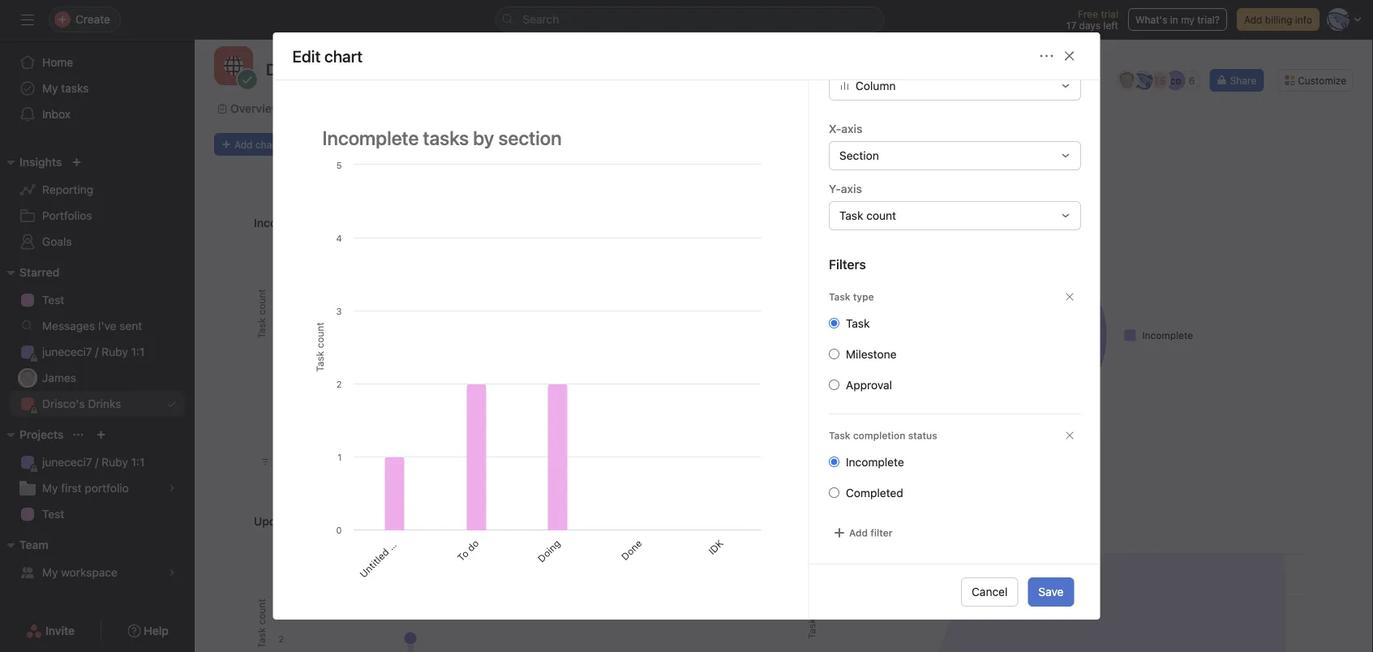 Task type: locate. For each thing, give the bounding box(es) containing it.
co
[[1171, 75, 1182, 86]]

insights button
[[0, 153, 62, 172]]

my left the first
[[42, 482, 58, 495]]

untitled
[[305, 395, 338, 429], [357, 546, 391, 580]]

to do
[[455, 538, 481, 564]]

1 vertical spatial incomplete
[[1143, 330, 1194, 341]]

starred
[[19, 266, 60, 279]]

1 a button to remove the filter image from the top
[[1065, 292, 1075, 302]]

0 vertical spatial ruby
[[102, 345, 128, 359]]

messages inside starred element
[[42, 319, 95, 333]]

test link up messages i've sent
[[10, 287, 185, 313]]

task
[[839, 209, 863, 222], [829, 291, 850, 303], [846, 317, 870, 330], [829, 430, 850, 441], [805, 515, 829, 528]]

my
[[1182, 14, 1195, 25]]

by section
[[348, 216, 404, 230]]

Task radio
[[829, 318, 839, 329]]

ruby up portfolio
[[102, 456, 128, 469]]

0 horizontal spatial 1 filter button
[[345, 155, 398, 171]]

tasks for my
[[61, 82, 89, 95]]

0 vertical spatial test
[[42, 293, 64, 307]]

1:1 up my first portfolio link
[[131, 456, 145, 469]]

status
[[908, 430, 937, 441]]

my
[[42, 82, 58, 95], [42, 482, 58, 495], [42, 566, 58, 579]]

completion down completed
[[832, 515, 892, 528]]

junececi7 up the first
[[42, 456, 92, 469]]

tasks down home
[[61, 82, 89, 95]]

0 horizontal spatial untitled
[[305, 395, 338, 429]]

0 horizontal spatial 1 filter
[[362, 157, 394, 169]]

messages for messages i've sent
[[42, 319, 95, 333]]

count
[[866, 209, 896, 222]]

1 vertical spatial junececi7 / ruby 1:1 link
[[10, 450, 185, 476]]

1 horizontal spatial messages
[[781, 102, 835, 115]]

tasks inside 'link'
[[61, 82, 89, 95]]

0 vertical spatial test link
[[10, 287, 185, 313]]

share button
[[1210, 69, 1264, 92]]

Incomplete radio
[[829, 457, 839, 467]]

Completed radio
[[829, 488, 839, 498]]

ja left the ra at the top right
[[1122, 75, 1133, 86]]

2 vertical spatial add
[[849, 527, 868, 539]]

2 junececi7 / ruby 1:1 from the top
[[42, 456, 145, 469]]

axis up task count at top
[[841, 182, 862, 196]]

junececi7 / ruby 1:1 link
[[10, 339, 185, 365], [10, 450, 185, 476]]

more actions image
[[1041, 49, 1054, 62]]

add for add billing info
[[1245, 14, 1263, 25]]

add inside button
[[235, 139, 253, 150]]

0 horizontal spatial incomplete
[[254, 216, 314, 230]]

1 vertical spatial /
[[95, 456, 99, 469]]

task up the incomplete option at the right bottom
[[829, 430, 850, 441]]

2 a button to remove the filter image from the top
[[1065, 431, 1075, 441]]

1 vertical spatial ja
[[22, 372, 33, 384]]

completion left status
[[853, 430, 906, 441]]

1 horizontal spatial add
[[849, 527, 868, 539]]

task type
[[829, 291, 874, 303]]

1 horizontal spatial incomplete
[[846, 456, 904, 469]]

left
[[1104, 19, 1119, 31]]

/ down messages i've sent link
[[95, 345, 99, 359]]

2 test link from the top
[[10, 501, 185, 527]]

trial?
[[1198, 14, 1220, 25]]

0 horizontal spatial messages
[[42, 319, 95, 333]]

add left filter
[[849, 527, 868, 539]]

1 vertical spatial section
[[385, 521, 417, 553]]

2 1:1 from the top
[[131, 456, 145, 469]]

0 vertical spatial a button to remove the filter image
[[1065, 292, 1075, 302]]

home
[[42, 56, 73, 69]]

0 vertical spatial section
[[332, 370, 364, 402]]

section
[[839, 149, 879, 162]]

1 vertical spatial test link
[[10, 501, 185, 527]]

1 vertical spatial junececi7
[[42, 456, 92, 469]]

0 vertical spatial add
[[1245, 14, 1263, 25]]

task left type
[[829, 291, 850, 303]]

free trial 17 days left
[[1067, 8, 1119, 31]]

junececi7 inside starred element
[[42, 345, 92, 359]]

tasks for upcoming
[[312, 515, 340, 528]]

junececi7 / ruby 1:1 down messages i've sent
[[42, 345, 145, 359]]

invite
[[45, 624, 75, 638]]

completion
[[853, 430, 906, 441], [832, 515, 892, 528]]

test
[[42, 293, 64, 307], [42, 508, 64, 521]]

search list box
[[495, 6, 885, 32]]

1 vertical spatial untitled section
[[357, 521, 417, 580]]

global element
[[0, 40, 195, 137]]

0 vertical spatial 1:1
[[131, 345, 145, 359]]

ruby inside projects element
[[102, 456, 128, 469]]

task for task type
[[829, 291, 850, 303]]

messages left i've
[[42, 319, 95, 333]]

junececi7 / ruby 1:1 link down messages i've sent
[[10, 339, 185, 365]]

search button
[[495, 6, 885, 32]]

james
[[42, 371, 76, 385]]

axis up section
[[841, 122, 863, 136]]

add chart
[[235, 139, 279, 150]]

test down starred
[[42, 293, 64, 307]]

0 vertical spatial junececi7 / ruby 1:1 link
[[10, 339, 185, 365]]

my inside teams element
[[42, 566, 58, 579]]

1 horizontal spatial ja
[[1122, 75, 1133, 86]]

2 test from the top
[[42, 508, 64, 521]]

drisco's
[[42, 397, 85, 411]]

3 my from the top
[[42, 566, 58, 579]]

1 filter
[[362, 157, 394, 169], [637, 157, 669, 169], [824, 456, 855, 467]]

test inside projects element
[[42, 508, 64, 521]]

to
[[455, 548, 471, 564]]

idk
[[706, 538, 726, 557]]

1 vertical spatial completion
[[832, 515, 892, 528]]

0 horizontal spatial filter
[[369, 157, 394, 169]]

1 test from the top
[[42, 293, 64, 307]]

add inside dropdown button
[[849, 527, 868, 539]]

1 horizontal spatial 1 filter button
[[620, 155, 673, 171]]

Milestone radio
[[829, 349, 839, 359]]

junececi7
[[42, 345, 92, 359], [42, 456, 92, 469]]

2 vertical spatial my
[[42, 566, 58, 579]]

0 vertical spatial completion
[[853, 430, 906, 441]]

junececi7 / ruby 1:1 link up portfolio
[[10, 450, 185, 476]]

what's
[[1136, 14, 1168, 25]]

1 vertical spatial messages
[[42, 319, 95, 333]]

junececi7 / ruby 1:1
[[42, 345, 145, 359], [42, 456, 145, 469]]

0 horizontal spatial section
[[332, 370, 364, 402]]

task inside dropdown button
[[839, 209, 863, 222]]

1 vertical spatial untitled
[[357, 546, 391, 580]]

2 junececi7 from the top
[[42, 456, 92, 469]]

upcoming tasks by assignee
[[254, 515, 407, 528]]

task for task count
[[839, 209, 863, 222]]

2 junececi7 / ruby 1:1 link from the top
[[10, 450, 185, 476]]

a button to remove the filter image
[[1065, 292, 1075, 302], [1065, 431, 1075, 441]]

tasks right upcoming
[[312, 515, 340, 528]]

tasks left by
[[834, 216, 862, 230]]

test down the first
[[42, 508, 64, 521]]

reporting
[[42, 183, 93, 196]]

add chart button
[[214, 133, 287, 156]]

2 vertical spatial incomplete
[[846, 456, 904, 469]]

share
[[1231, 75, 1257, 86]]

1 vertical spatial axis
[[841, 182, 862, 196]]

overview link
[[217, 100, 281, 118]]

2 ruby from the top
[[102, 456, 128, 469]]

ruby inside starred element
[[102, 345, 128, 359]]

invite button
[[15, 617, 85, 646]]

ja
[[1122, 75, 1133, 86], [22, 372, 33, 384]]

my workspace link
[[10, 560, 185, 586]]

over time
[[895, 515, 945, 528]]

task down completed radio on the right bottom of page
[[805, 515, 829, 528]]

messages
[[781, 102, 835, 115], [42, 319, 95, 333]]

2 horizontal spatial 1
[[824, 456, 829, 467]]

my inside projects element
[[42, 482, 58, 495]]

0 vertical spatial axis
[[841, 122, 863, 136]]

/ inside starred element
[[95, 345, 99, 359]]

1 horizontal spatial section
[[385, 521, 417, 553]]

my up inbox
[[42, 82, 58, 95]]

2 horizontal spatial add
[[1245, 14, 1263, 25]]

1 vertical spatial junececi7 / ruby 1:1
[[42, 456, 145, 469]]

1:1 inside projects element
[[131, 456, 145, 469]]

0 vertical spatial my
[[42, 82, 58, 95]]

1 vertical spatial a button to remove the filter image
[[1065, 431, 1075, 441]]

0 vertical spatial messages
[[781, 102, 835, 115]]

cancel button
[[962, 578, 1019, 607]]

task left by
[[839, 209, 863, 222]]

1:1 inside starred element
[[131, 345, 145, 359]]

x-
[[829, 122, 841, 136]]

completion for status
[[853, 430, 906, 441]]

messages up the x-
[[781, 102, 835, 115]]

task count button
[[829, 201, 1081, 230]]

doing
[[536, 538, 563, 565]]

add inside button
[[1245, 14, 1263, 25]]

task right the task option
[[846, 317, 870, 330]]

2 horizontal spatial 1 filter button
[[804, 450, 863, 473]]

my down team
[[42, 566, 58, 579]]

messages for messages
[[781, 102, 835, 115]]

column button
[[829, 71, 1081, 101]]

test for second test link from the top of the page
[[42, 508, 64, 521]]

1 vertical spatial ruby
[[102, 456, 128, 469]]

tasks left by section
[[317, 216, 345, 230]]

junececi7 / ruby 1:1 up my first portfolio link
[[42, 456, 145, 469]]

my first portfolio
[[42, 482, 129, 495]]

0 horizontal spatial ja
[[22, 372, 33, 384]]

0 vertical spatial junececi7 / ruby 1:1
[[42, 345, 145, 359]]

filter
[[369, 157, 394, 169], [645, 157, 669, 169], [831, 456, 855, 467]]

tasks
[[61, 82, 89, 95], [317, 216, 345, 230], [834, 216, 862, 230], [312, 515, 340, 528]]

trial
[[1101, 8, 1119, 19]]

add for add filter
[[849, 527, 868, 539]]

/ up my first portfolio link
[[95, 456, 99, 469]]

1 vertical spatial test
[[42, 508, 64, 521]]

add
[[1245, 14, 1263, 25], [235, 139, 253, 150], [849, 527, 868, 539]]

1
[[362, 157, 367, 169], [637, 157, 642, 169], [824, 456, 829, 467]]

my for my workspace
[[42, 566, 58, 579]]

1 horizontal spatial 1
[[637, 157, 642, 169]]

drisco's drinks link
[[10, 391, 185, 417]]

section
[[332, 370, 364, 402], [385, 521, 417, 553]]

2 horizontal spatial filter
[[831, 456, 855, 467]]

incomplete tasks by section
[[254, 216, 404, 230]]

add left chart
[[235, 139, 253, 150]]

1 horizontal spatial untitled
[[357, 546, 391, 580]]

ja left james
[[22, 372, 33, 384]]

1 my from the top
[[42, 82, 58, 95]]

1:1
[[131, 345, 145, 359], [131, 456, 145, 469]]

1 ruby from the top
[[102, 345, 128, 359]]

1 vertical spatial 1:1
[[131, 456, 145, 469]]

1 junececi7 from the top
[[42, 345, 92, 359]]

globe image
[[224, 56, 243, 75]]

i've
[[98, 319, 116, 333]]

0 horizontal spatial 1
[[362, 157, 367, 169]]

section button
[[829, 141, 1081, 170]]

1 vertical spatial add
[[235, 139, 253, 150]]

1 1:1 from the top
[[131, 345, 145, 359]]

my inside 'link'
[[42, 82, 58, 95]]

test link down portfolio
[[10, 501, 185, 527]]

1 axis from the top
[[841, 122, 863, 136]]

0 vertical spatial untitled
[[305, 395, 338, 429]]

2 / from the top
[[95, 456, 99, 469]]

2 my from the top
[[42, 482, 58, 495]]

/
[[95, 345, 99, 359], [95, 456, 99, 469]]

close image
[[1063, 49, 1076, 62]]

a button to remove the filter image for completed
[[1065, 431, 1075, 441]]

untitled section
[[305, 370, 364, 429], [357, 521, 417, 580]]

add left billing
[[1245, 14, 1263, 25]]

1 vertical spatial my
[[42, 482, 58, 495]]

0 vertical spatial incomplete
[[254, 216, 314, 230]]

1 junececi7 / ruby 1:1 from the top
[[42, 345, 145, 359]]

task for task completion over time
[[805, 515, 829, 528]]

2 axis from the top
[[841, 182, 862, 196]]

ruby down i've
[[102, 345, 128, 359]]

task for task
[[846, 317, 870, 330]]

junececi7 up james
[[42, 345, 92, 359]]

1 / from the top
[[95, 345, 99, 359]]

1:1 down sent
[[131, 345, 145, 359]]

test inside starred element
[[42, 293, 64, 307]]

0 vertical spatial /
[[95, 345, 99, 359]]

0 horizontal spatial add
[[235, 139, 253, 150]]

chart
[[255, 139, 279, 150]]

1 filter button
[[345, 155, 398, 171], [620, 155, 673, 171], [804, 450, 863, 473]]

0 vertical spatial junececi7
[[42, 345, 92, 359]]



Task type: describe. For each thing, give the bounding box(es) containing it.
my tasks
[[42, 82, 89, 95]]

projects button
[[0, 425, 64, 445]]

save
[[1039, 585, 1064, 599]]

total tasks by completion status
[[805, 216, 978, 230]]

add billing info
[[1245, 14, 1313, 25]]

x-axis
[[829, 122, 863, 136]]

billing
[[1266, 14, 1293, 25]]

0 vertical spatial ja
[[1122, 75, 1133, 86]]

type
[[853, 291, 874, 303]]

inbox
[[42, 108, 71, 121]]

edit chart
[[293, 46, 363, 65]]

in
[[1171, 14, 1179, 25]]

free
[[1078, 8, 1099, 19]]

reporting link
[[10, 177, 185, 203]]

insights element
[[0, 148, 195, 258]]

hide sidebar image
[[21, 13, 34, 26]]

ja inside starred element
[[22, 372, 33, 384]]

home link
[[10, 49, 185, 75]]

my tasks link
[[10, 75, 185, 101]]

6
[[1189, 75, 1196, 86]]

1 junececi7 / ruby 1:1 link from the top
[[10, 339, 185, 365]]

1 horizontal spatial 1 filter
[[637, 157, 669, 169]]

portfolios
[[42, 209, 92, 222]]

my workspace
[[42, 566, 118, 579]]

search
[[523, 13, 559, 26]]

portfolios link
[[10, 203, 185, 229]]

task completion status
[[829, 430, 937, 441]]

goals link
[[10, 229, 185, 255]]

task for task completion status
[[829, 430, 850, 441]]

by assignee
[[343, 515, 407, 528]]

upcoming
[[254, 515, 309, 528]]

completed
[[846, 486, 903, 500]]

1 test link from the top
[[10, 287, 185, 313]]

projects
[[19, 428, 64, 441]]

task count
[[839, 209, 896, 222]]

what's in my trial? button
[[1129, 8, 1228, 31]]

junececi7 / ruby 1:1 inside projects element
[[42, 456, 145, 469]]

drinks
[[88, 397, 121, 411]]

drisco's drinks
[[42, 397, 121, 411]]

y-axis
[[829, 182, 862, 196]]

a button to remove the filter image for milestone
[[1065, 292, 1075, 302]]

filters
[[829, 257, 866, 272]]

task completion over time
[[805, 515, 945, 528]]

what's in my trial?
[[1136, 14, 1220, 25]]

team
[[19, 538, 48, 552]]

y-
[[829, 182, 841, 196]]

/ inside projects element
[[95, 456, 99, 469]]

axis for y-
[[841, 182, 862, 196]]

junececi7 inside projects element
[[42, 456, 92, 469]]

Incomplete tasks by section text field
[[312, 119, 770, 157]]

starred button
[[0, 263, 60, 282]]

add filter button
[[829, 522, 897, 544]]

add filter
[[849, 527, 893, 539]]

1:1 for second junececi7 / ruby 1:1 link
[[131, 456, 145, 469]]

sent
[[120, 319, 142, 333]]

info
[[1296, 14, 1313, 25]]

test for 1st test link from the top
[[42, 293, 64, 307]]

2 horizontal spatial 1 filter
[[824, 456, 855, 467]]

team button
[[0, 536, 48, 555]]

17
[[1067, 19, 1077, 31]]

add for add chart
[[235, 139, 253, 150]]

done
[[619, 538, 644, 563]]

days
[[1080, 19, 1101, 31]]

projects element
[[0, 420, 195, 531]]

by
[[865, 216, 878, 230]]

1 horizontal spatial filter
[[645, 157, 669, 169]]

axis for x-
[[841, 122, 863, 136]]

messages link
[[768, 100, 835, 118]]

junececi7 / ruby 1:1 inside starred element
[[42, 345, 145, 359]]

ra
[[1137, 75, 1150, 86]]

Approval radio
[[829, 380, 839, 390]]

portfolio
[[85, 482, 129, 495]]

tasks for incomplete
[[317, 216, 345, 230]]

completion for over time
[[832, 515, 892, 528]]

2 horizontal spatial incomplete
[[1143, 330, 1194, 341]]

save button
[[1028, 578, 1075, 607]]

starred element
[[0, 258, 195, 420]]

drisco's drinks
[[266, 59, 376, 78]]

add billing info button
[[1237, 8, 1320, 31]]

approval
[[846, 379, 892, 392]]

milestone
[[846, 348, 897, 361]]

filter
[[871, 527, 893, 539]]

1:1 for 2nd junececi7 / ruby 1:1 link from the bottom of the page
[[131, 345, 145, 359]]

overview
[[230, 102, 281, 115]]

messages i've sent link
[[10, 313, 185, 339]]

tasks for total
[[834, 216, 862, 230]]

ts
[[1154, 75, 1166, 86]]

my for my first portfolio
[[42, 482, 58, 495]]

0 vertical spatial untitled section
[[305, 370, 364, 429]]

inbox link
[[10, 101, 185, 127]]

teams element
[[0, 531, 195, 589]]

workspace
[[61, 566, 118, 579]]

do
[[465, 538, 481, 554]]

total
[[805, 216, 831, 230]]

my for my tasks
[[42, 82, 58, 95]]



Task type: vqa. For each thing, say whether or not it's contained in the screenshot.
Test link
yes



